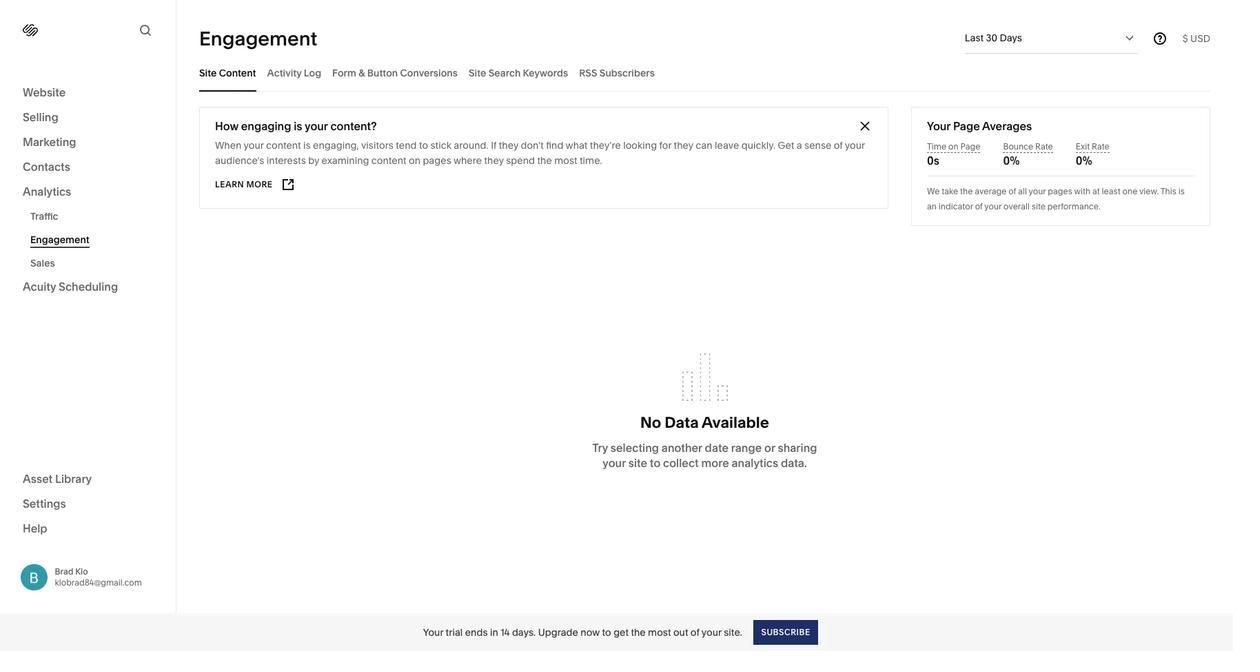 Task type: vqa. For each thing, say whether or not it's contained in the screenshot.
No pending orders
no



Task type: locate. For each thing, give the bounding box(es) containing it.
site for site content
[[199, 67, 217, 79]]

they're
[[590, 139, 621, 152]]

rate inside bounce rate 0%
[[1035, 141, 1053, 152]]

more down date
[[701, 456, 729, 470]]

the down find
[[537, 154, 552, 167]]

the
[[537, 154, 552, 167], [960, 186, 973, 196], [631, 626, 646, 639]]

site inside "button"
[[199, 67, 217, 79]]

1 horizontal spatial to
[[602, 626, 611, 639]]

1 vertical spatial the
[[960, 186, 973, 196]]

engagement up content
[[199, 27, 317, 50]]

0 horizontal spatial 0%
[[1003, 154, 1020, 167]]

1 horizontal spatial rate
[[1092, 141, 1110, 152]]

0% for exit rate 0%
[[1076, 154, 1092, 167]]

out
[[673, 626, 688, 639]]

1 horizontal spatial more
[[701, 456, 729, 470]]

now
[[581, 626, 600, 639]]

subscribe
[[761, 627, 810, 637]]

1 horizontal spatial site
[[1032, 201, 1046, 212]]

30
[[986, 32, 997, 44]]

tab list
[[199, 54, 1210, 92]]

your page averages
[[927, 119, 1032, 133]]

by
[[308, 154, 319, 167]]

days
[[1000, 32, 1022, 44]]

1 horizontal spatial is
[[303, 139, 311, 152]]

page down your page averages
[[961, 141, 980, 152]]

your up 'time'
[[927, 119, 951, 133]]

1 horizontal spatial on
[[948, 141, 959, 152]]

0 vertical spatial on
[[948, 141, 959, 152]]

engagement link
[[30, 228, 161, 252]]

0 vertical spatial is
[[294, 119, 302, 133]]

time
[[927, 141, 947, 152]]

0 horizontal spatial the
[[537, 154, 552, 167]]

site content button
[[199, 54, 256, 92]]

or
[[764, 441, 775, 455]]

1 vertical spatial more
[[701, 456, 729, 470]]

time.
[[580, 154, 602, 167]]

rate
[[1035, 141, 1053, 152], [1092, 141, 1110, 152]]

ends
[[465, 626, 488, 639]]

1 horizontal spatial most
[[648, 626, 671, 639]]

pages up "performance."
[[1048, 186, 1072, 196]]

0 vertical spatial site
[[1032, 201, 1046, 212]]

2 vertical spatial the
[[631, 626, 646, 639]]

2 site from the left
[[469, 67, 486, 79]]

1 site from the left
[[199, 67, 217, 79]]

0 vertical spatial more
[[246, 179, 273, 190]]

0% down bounce
[[1003, 154, 1020, 167]]

learn
[[215, 179, 244, 190]]

1 horizontal spatial engagement
[[199, 27, 317, 50]]

0 horizontal spatial to
[[419, 139, 428, 152]]

0 horizontal spatial on
[[409, 154, 420, 167]]

search
[[488, 67, 521, 79]]

0 vertical spatial your
[[927, 119, 951, 133]]

1 horizontal spatial site
[[469, 67, 486, 79]]

rss subscribers button
[[579, 54, 655, 92]]

your down try
[[603, 456, 626, 470]]

audience's
[[215, 154, 264, 167]]

page up time on page 0s
[[953, 119, 980, 133]]

1 0% from the left
[[1003, 154, 1020, 167]]

0 horizontal spatial pages
[[423, 154, 451, 167]]

0 horizontal spatial site
[[199, 67, 217, 79]]

2 0% from the left
[[1076, 154, 1092, 167]]

0 vertical spatial the
[[537, 154, 552, 167]]

analytics
[[23, 185, 71, 199]]

site inside "we take the average of all your pages with at least one view. this is an indicator of your overall site performance."
[[1032, 201, 1046, 212]]

to left get
[[602, 626, 611, 639]]

1 horizontal spatial pages
[[1048, 186, 1072, 196]]

1 vertical spatial site
[[628, 456, 647, 470]]

rss subscribers
[[579, 67, 655, 79]]

site inside button
[[469, 67, 486, 79]]

content?
[[330, 119, 377, 133]]

0 vertical spatial to
[[419, 139, 428, 152]]

1 horizontal spatial your
[[927, 119, 951, 133]]

0% down the exit
[[1076, 154, 1092, 167]]

marketing link
[[23, 134, 153, 151]]

2 horizontal spatial to
[[650, 456, 661, 470]]

contacts
[[23, 160, 70, 174]]

where
[[453, 154, 482, 167]]

2 vertical spatial is
[[1178, 186, 1185, 196]]

content up interests
[[266, 139, 301, 152]]

most down the what
[[554, 154, 577, 167]]

0 vertical spatial content
[[266, 139, 301, 152]]

find
[[546, 139, 563, 152]]

engagement down traffic
[[30, 234, 89, 246]]

0 vertical spatial pages
[[423, 154, 451, 167]]

on down the tend
[[409, 154, 420, 167]]

more inside try selecting another date range or sharing your site to collect more analytics data.
[[701, 456, 729, 470]]

help
[[23, 521, 47, 535]]

0 horizontal spatial content
[[266, 139, 301, 152]]

1 vertical spatial on
[[409, 154, 420, 167]]

is right this
[[1178, 186, 1185, 196]]

usd
[[1190, 32, 1210, 44]]

0% inside bounce rate 0%
[[1003, 154, 1020, 167]]

the right take
[[960, 186, 973, 196]]

more right learn
[[246, 179, 273, 190]]

your right all
[[1029, 186, 1046, 196]]

1 horizontal spatial content
[[371, 154, 406, 167]]

of right sense
[[834, 139, 843, 152]]

selling
[[23, 110, 58, 124]]

1 rate from the left
[[1035, 141, 1053, 152]]

selecting
[[611, 441, 659, 455]]

0% inside exit rate 0%
[[1076, 154, 1092, 167]]

1 vertical spatial your
[[423, 626, 443, 639]]

2 horizontal spatial the
[[960, 186, 973, 196]]

site
[[199, 67, 217, 79], [469, 67, 486, 79]]

site left search
[[469, 67, 486, 79]]

1 horizontal spatial 0%
[[1076, 154, 1092, 167]]

your
[[305, 119, 328, 133], [244, 139, 264, 152], [845, 139, 865, 152], [1029, 186, 1046, 196], [984, 201, 1002, 212], [603, 456, 626, 470], [702, 626, 722, 639]]

on inside time on page 0s
[[948, 141, 959, 152]]

rate for exit rate 0%
[[1092, 141, 1110, 152]]

site down selecting at bottom
[[628, 456, 647, 470]]

rate inside exit rate 0%
[[1092, 141, 1110, 152]]

2 horizontal spatial is
[[1178, 186, 1185, 196]]

pages down stick
[[423, 154, 451, 167]]

1 vertical spatial most
[[648, 626, 671, 639]]

to inside try selecting another date range or sharing your site to collect more analytics data.
[[650, 456, 661, 470]]

visitors
[[361, 139, 393, 152]]

activity log
[[267, 67, 321, 79]]

page
[[953, 119, 980, 133], [961, 141, 980, 152]]

2 vertical spatial to
[[602, 626, 611, 639]]

exit rate 0%
[[1076, 141, 1110, 167]]

of
[[834, 139, 843, 152], [1009, 186, 1016, 196], [975, 201, 983, 212], [691, 626, 699, 639]]

date
[[705, 441, 729, 455]]

a
[[797, 139, 802, 152]]

last
[[965, 32, 984, 44]]

1 vertical spatial pages
[[1048, 186, 1072, 196]]

settings link
[[23, 496, 153, 512]]

to down selecting at bottom
[[650, 456, 661, 470]]

in
[[490, 626, 498, 639]]

0 vertical spatial most
[[554, 154, 577, 167]]

1 vertical spatial page
[[961, 141, 980, 152]]

upgrade
[[538, 626, 578, 639]]

1 vertical spatial is
[[303, 139, 311, 152]]

pages
[[423, 154, 451, 167], [1048, 186, 1072, 196]]

the right get
[[631, 626, 646, 639]]

marketing
[[23, 135, 76, 149]]

1 vertical spatial to
[[650, 456, 661, 470]]

rate right the exit
[[1092, 141, 1110, 152]]

0%
[[1003, 154, 1020, 167], [1076, 154, 1092, 167]]

site
[[1032, 201, 1046, 212], [628, 456, 647, 470]]

asset library link
[[23, 471, 153, 488]]

0 horizontal spatial site
[[628, 456, 647, 470]]

to right the tend
[[419, 139, 428, 152]]

acuity
[[23, 280, 56, 294]]

stick
[[430, 139, 451, 152]]

data.
[[781, 456, 807, 470]]

content down visitors on the left of the page
[[371, 154, 406, 167]]

your for your page averages
[[927, 119, 951, 133]]

0 horizontal spatial more
[[246, 179, 273, 190]]

0 horizontal spatial engagement
[[30, 234, 89, 246]]

most left out
[[648, 626, 671, 639]]

more
[[246, 179, 273, 190], [701, 456, 729, 470]]

0 horizontal spatial most
[[554, 154, 577, 167]]

help link
[[23, 521, 47, 536]]

for
[[659, 139, 671, 152]]

0 horizontal spatial rate
[[1035, 141, 1053, 152]]

0 horizontal spatial your
[[423, 626, 443, 639]]

is
[[294, 119, 302, 133], [303, 139, 311, 152], [1178, 186, 1185, 196]]

exit
[[1076, 141, 1090, 152]]

your left trial
[[423, 626, 443, 639]]

they
[[499, 139, 518, 152], [674, 139, 693, 152], [484, 154, 504, 167]]

site left content
[[199, 67, 217, 79]]

days.
[[512, 626, 536, 639]]

when your content is engaging, visitors tend to stick around. if they don't find what they're looking for they can leave quickly. get a sense of your audience's interests by examining content on pages where they spend the most time.
[[215, 139, 865, 167]]

can
[[696, 139, 712, 152]]

bounce
[[1003, 141, 1033, 152]]

take
[[942, 186, 958, 196]]

they right if
[[499, 139, 518, 152]]

rate right bounce
[[1035, 141, 1053, 152]]

site right overall
[[1032, 201, 1046, 212]]

is right engaging
[[294, 119, 302, 133]]

overall
[[1004, 201, 1030, 212]]

keywords
[[523, 67, 568, 79]]

2 rate from the left
[[1092, 141, 1110, 152]]

page inside time on page 0s
[[961, 141, 980, 152]]

your
[[927, 119, 951, 133], [423, 626, 443, 639]]

site search keywords
[[469, 67, 568, 79]]

if
[[491, 139, 497, 152]]

your down average
[[984, 201, 1002, 212]]

sharing
[[778, 441, 817, 455]]

on right 'time'
[[948, 141, 959, 152]]

1 horizontal spatial the
[[631, 626, 646, 639]]

is up by
[[303, 139, 311, 152]]

pages inside when your content is engaging, visitors tend to stick around. if they don't find what they're looking for they can leave quickly. get a sense of your audience's interests by examining content on pages where they spend the most time.
[[423, 154, 451, 167]]



Task type: describe. For each thing, give the bounding box(es) containing it.
no
[[640, 413, 661, 432]]

form & button conversions button
[[332, 54, 458, 92]]

klo
[[75, 566, 88, 577]]

1 vertical spatial content
[[371, 154, 406, 167]]

brad klo klobrad84@gmail.com
[[55, 566, 142, 588]]

website link
[[23, 85, 153, 101]]

range
[[731, 441, 762, 455]]

rss
[[579, 67, 597, 79]]

site for site search keywords
[[469, 67, 486, 79]]

of inside when your content is engaging, visitors tend to stick around. if they don't find what they're looking for they can leave quickly. get a sense of your audience's interests by examining content on pages where they spend the most time.
[[834, 139, 843, 152]]

this
[[1160, 186, 1176, 196]]

available
[[702, 413, 769, 432]]

library
[[55, 472, 92, 486]]

subscribe button
[[753, 620, 818, 645]]

how
[[215, 119, 238, 133]]

&
[[359, 67, 365, 79]]

learn more
[[215, 179, 273, 190]]

0 vertical spatial engagement
[[199, 27, 317, 50]]

site.
[[724, 626, 742, 639]]

collect
[[663, 456, 699, 470]]

sales link
[[30, 252, 161, 275]]

get
[[778, 139, 794, 152]]

engaging
[[241, 119, 291, 133]]

we
[[927, 186, 940, 196]]

looking
[[623, 139, 657, 152]]

pages inside "we take the average of all your pages with at least one view. this is an indicator of your overall site performance."
[[1048, 186, 1072, 196]]

on inside when your content is engaging, visitors tend to stick around. if they don't find what they're looking for they can leave quickly. get a sense of your audience's interests by examining content on pages where they spend the most time.
[[409, 154, 420, 167]]

how engaging is your content?
[[215, 119, 377, 133]]

performance.
[[1048, 201, 1101, 212]]

with
[[1074, 186, 1091, 196]]

klobrad84@gmail.com
[[55, 577, 142, 588]]

trial
[[446, 626, 463, 639]]

quickly.
[[741, 139, 775, 152]]

selling link
[[23, 110, 153, 126]]

averages
[[982, 119, 1032, 133]]

your up audience's
[[244, 139, 264, 152]]

at
[[1092, 186, 1100, 196]]

your trial ends in 14 days. upgrade now to get the most out of your site.
[[423, 626, 742, 639]]

your for your trial ends in 14 days. upgrade now to get the most out of your site.
[[423, 626, 443, 639]]

0% for bounce rate 0%
[[1003, 154, 1020, 167]]

they down if
[[484, 154, 504, 167]]

they right for
[[674, 139, 693, 152]]

your right sense
[[845, 139, 865, 152]]

asset library
[[23, 472, 92, 486]]

least
[[1102, 186, 1120, 196]]

leave
[[715, 139, 739, 152]]

0 horizontal spatial is
[[294, 119, 302, 133]]

1 vertical spatial engagement
[[30, 234, 89, 246]]

your up engaging,
[[305, 119, 328, 133]]

try selecting another date range or sharing your site to collect more analytics data.
[[592, 441, 817, 470]]

interests
[[267, 154, 306, 167]]

indicator
[[939, 201, 973, 212]]

an
[[927, 201, 937, 212]]

contacts link
[[23, 159, 153, 176]]

activity
[[267, 67, 302, 79]]

data
[[665, 413, 699, 432]]

asset
[[23, 472, 53, 486]]

brad
[[55, 566, 73, 577]]

of left all
[[1009, 186, 1016, 196]]

average
[[975, 186, 1007, 196]]

of down average
[[975, 201, 983, 212]]

tend
[[396, 139, 417, 152]]

last 30 days button
[[965, 23, 1137, 53]]

last 30 days
[[965, 32, 1022, 44]]

site inside try selecting another date range or sharing your site to collect more analytics data.
[[628, 456, 647, 470]]

is inside "we take the average of all your pages with at least one view. this is an indicator of your overall site performance."
[[1178, 186, 1185, 196]]

tab list containing site content
[[199, 54, 1210, 92]]

all
[[1018, 186, 1027, 196]]

get
[[614, 626, 629, 639]]

subscribers
[[599, 67, 655, 79]]

one
[[1122, 186, 1137, 196]]

0 vertical spatial page
[[953, 119, 980, 133]]

form
[[332, 67, 356, 79]]

14
[[500, 626, 510, 639]]

the inside when your content is engaging, visitors tend to stick around. if they don't find what they're looking for they can leave quickly. get a sense of your audience's interests by examining content on pages where they spend the most time.
[[537, 154, 552, 167]]

website
[[23, 85, 66, 99]]

don't
[[521, 139, 544, 152]]

of right out
[[691, 626, 699, 639]]

acuity scheduling
[[23, 280, 118, 294]]

try
[[592, 441, 608, 455]]

the inside "we take the average of all your pages with at least one view. this is an indicator of your overall site performance."
[[960, 186, 973, 196]]

we take the average of all your pages with at least one view. this is an indicator of your overall site performance.
[[927, 186, 1185, 212]]

$ usd
[[1183, 32, 1210, 44]]

acuity scheduling link
[[23, 279, 153, 296]]

0s
[[927, 154, 939, 167]]

form & button conversions
[[332, 67, 458, 79]]

time on page 0s
[[927, 141, 980, 167]]

to inside when your content is engaging, visitors tend to stick around. if they don't find what they're looking for they can leave quickly. get a sense of your audience's interests by examining content on pages where they spend the most time.
[[419, 139, 428, 152]]

site search keywords button
[[469, 54, 568, 92]]

your inside try selecting another date range or sharing your site to collect more analytics data.
[[603, 456, 626, 470]]

most inside when your content is engaging, visitors tend to stick around. if they don't find what they're looking for they can leave quickly. get a sense of your audience's interests by examining content on pages where they spend the most time.
[[554, 154, 577, 167]]

your left site.
[[702, 626, 722, 639]]

more inside button
[[246, 179, 273, 190]]

content
[[219, 67, 256, 79]]

$
[[1183, 32, 1188, 44]]

is inside when your content is engaging, visitors tend to stick around. if they don't find what they're looking for they can leave quickly. get a sense of your audience's interests by examining content on pages where they spend the most time.
[[303, 139, 311, 152]]

rate for bounce rate 0%
[[1035, 141, 1053, 152]]

analytics
[[732, 456, 778, 470]]

settings
[[23, 497, 66, 510]]

traffic link
[[30, 205, 161, 228]]



